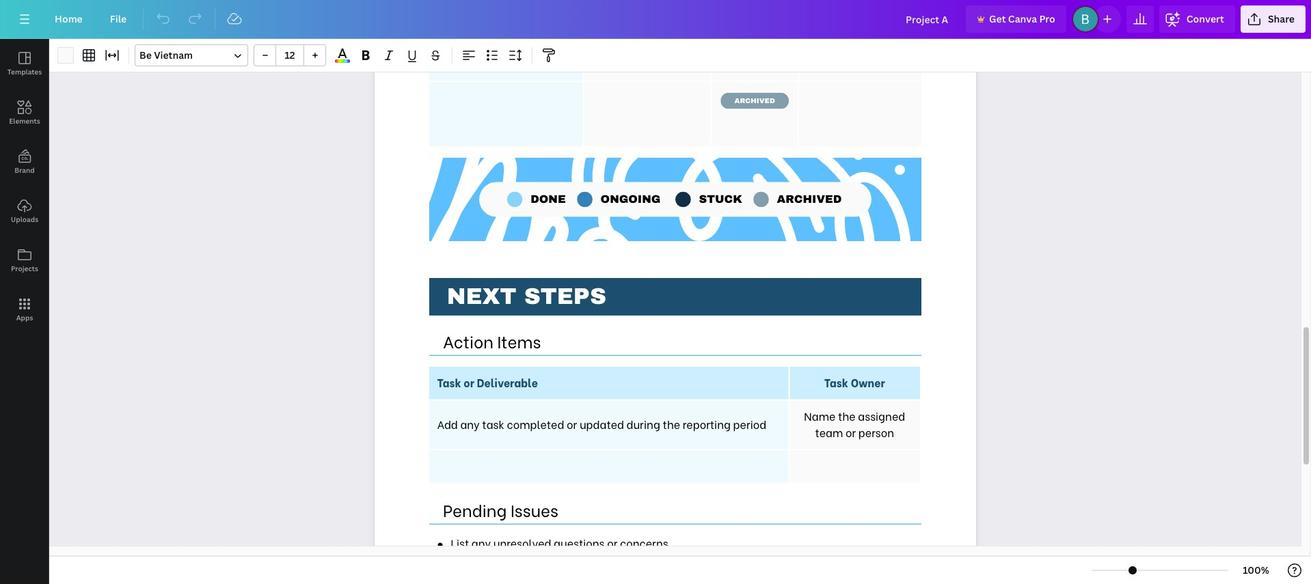 Task type: vqa. For each thing, say whether or not it's contained in the screenshot.
Home Link
yes



Task type: locate. For each thing, give the bounding box(es) containing it.
templates button
[[0, 39, 49, 88]]

side panel tab list
[[0, 39, 49, 334]]

elements button
[[0, 88, 49, 137]]

questions
[[554, 536, 605, 551]]

projects button
[[0, 236, 49, 285]]

vietnam
[[154, 49, 193, 62]]

or
[[607, 536, 617, 551]]

brand button
[[0, 137, 49, 187]]

main menu bar
[[0, 0, 1311, 39]]

100% button
[[1234, 560, 1278, 582]]

unresolved
[[493, 536, 551, 551]]

be
[[139, 49, 152, 62]]

share
[[1268, 12, 1295, 25]]

convert button
[[1159, 5, 1235, 33]]

group
[[254, 44, 326, 66]]

pro
[[1039, 12, 1055, 25]]

concerns
[[620, 536, 668, 551]]

archived
[[777, 193, 842, 205]]

brand
[[15, 165, 35, 175]]

file button
[[99, 5, 138, 33]]

file
[[110, 12, 127, 25]]

None text field
[[720, 81, 789, 139]]

be vietnam
[[139, 49, 193, 62]]

apps button
[[0, 285, 49, 334]]

get canva pro
[[989, 12, 1055, 25]]

#fafafa image
[[57, 47, 74, 64]]



Task type: describe. For each thing, give the bounding box(es) containing it.
stuck
[[699, 193, 742, 205]]

list
[[451, 536, 469, 551]]

list any unresolved questions or concerns
[[451, 536, 668, 551]]

ongoing
[[600, 193, 660, 205]]

apps
[[16, 313, 33, 323]]

home link
[[44, 5, 93, 33]]

share button
[[1241, 5, 1306, 33]]

uploads
[[11, 215, 38, 224]]

get canva pro button
[[966, 5, 1066, 33]]

color range image
[[335, 60, 350, 63]]

canva
[[1008, 12, 1037, 25]]

elements
[[9, 116, 40, 126]]

done
[[530, 193, 565, 205]]

templates
[[7, 67, 42, 77]]

be vietnam button
[[135, 44, 248, 66]]

convert
[[1187, 12, 1224, 25]]

get
[[989, 12, 1006, 25]]

projects
[[11, 264, 38, 273]]

any
[[472, 536, 491, 551]]

100%
[[1243, 564, 1269, 577]]

Design title text field
[[895, 5, 961, 33]]

home
[[55, 12, 83, 25]]

– – number field
[[280, 49, 299, 62]]

uploads button
[[0, 187, 49, 236]]



